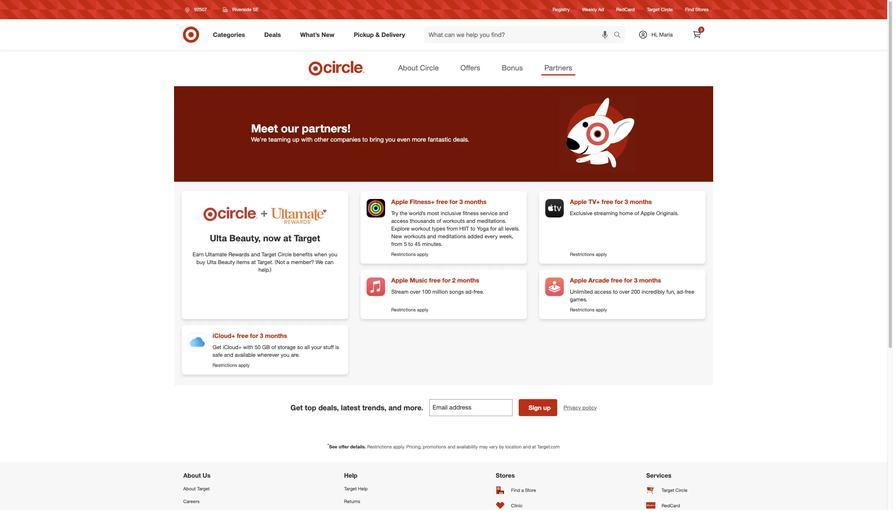 Task type: vqa. For each thing, say whether or not it's contained in the screenshot.
Rewards
yes



Task type: describe. For each thing, give the bounding box(es) containing it.
levels.
[[505, 225, 520, 232]]

ulta beauty, now at target
[[210, 233, 320, 244]]

riverside se
[[233, 7, 259, 12]]

stream
[[392, 289, 409, 295]]

and inside earn ultamate rewards and target circle benefits when you buy ulta beauty items at target. (not a member? we can help.)
[[251, 251, 260, 258]]

92507
[[194, 7, 207, 12]]

0 horizontal spatial workouts
[[404, 233, 426, 240]]

music
[[410, 277, 428, 284]]

2
[[453, 277, 456, 284]]

categories link
[[207, 26, 255, 43]]

1 ad- from the left
[[466, 289, 474, 295]]

categories
[[213, 31, 245, 38]]

clinic link
[[496, 498, 544, 511]]

songs
[[450, 289, 464, 295]]

get icloud+ with 50 gb of storage so all your stuff is safe and available wherever you are.
[[213, 344, 339, 358]]

location
[[506, 444, 522, 450]]

us
[[203, 472, 211, 480]]

circle inside earn ultamate rewards and target circle benefits when you buy ulta beauty items at target. (not a member? we can help.)
[[278, 251, 292, 258]]

hi,
[[652, 31, 658, 38]]

target up returns
[[344, 486, 357, 492]]

about circle link
[[395, 61, 442, 76]]

1 horizontal spatial from
[[447, 225, 458, 232]]

apply.
[[393, 444, 405, 450]]

find stores
[[686, 7, 709, 12]]

availability
[[457, 444, 478, 450]]

and left more.
[[389, 404, 402, 412]]

explore
[[392, 225, 410, 232]]

get for get icloud+ with 50 gb of storage so all your stuff is safe and available wherever you are.
[[213, 344, 221, 351]]

are.
[[291, 352, 300, 358]]

(not
[[275, 259, 285, 266]]

free up available
[[237, 332, 249, 340]]

to inside unlimited access to over 200 incredibly fun, ad-free games.
[[613, 289, 618, 295]]

0 vertical spatial at
[[283, 233, 292, 244]]

offer
[[339, 444, 349, 450]]

offers link
[[458, 61, 484, 76]]

deals.
[[453, 136, 470, 143]]

0 vertical spatial icloud+
[[213, 332, 235, 340]]

new inside try the world's most inclusive fitness service and access thousands of workouts and meditations. explore workout types from hiit to yoga for all levels. new workouts and meditations added every week, from 5 to 45 minutes.
[[392, 233, 402, 240]]

more.
[[404, 404, 424, 412]]

we're
[[251, 136, 267, 143]]

is
[[335, 344, 339, 351]]

wherever
[[257, 352, 279, 358]]

1 horizontal spatial a
[[522, 488, 524, 493]]

icloud+ inside 'get icloud+ with 50 gb of storage so all your stuff is safe and available wherever you are.'
[[223, 344, 242, 351]]

ad
[[599, 7, 604, 12]]

a inside earn ultamate rewards and target circle benefits when you buy ulta beauty items at target. (not a member? we can help.)
[[287, 259, 290, 266]]

to right 5
[[409, 241, 413, 247]]

thousands
[[410, 218, 435, 224]]

buy
[[197, 259, 205, 266]]

deals
[[264, 31, 281, 38]]

se
[[253, 7, 259, 12]]

weekly ad
[[583, 7, 604, 12]]

delivery
[[382, 31, 405, 38]]

and up meditations.
[[499, 210, 509, 217]]

what's new
[[300, 31, 335, 38]]

clinic
[[512, 503, 523, 509]]

find for find stores
[[686, 7, 695, 12]]

careers
[[183, 499, 200, 505]]

you inside 'get icloud+ with 50 gb of storage so all your stuff is safe and available wherever you are.'
[[281, 352, 290, 358]]

over inside unlimited access to over 200 incredibly fun, ad-free games.
[[620, 289, 630, 295]]

get for get top deals, latest trends, and more.
[[291, 404, 303, 412]]

with inside 'get icloud+ with 50 gb of storage so all your stuff is safe and available wherever you are.'
[[243, 344, 253, 351]]

apply for music
[[417, 307, 429, 313]]

find for find a store
[[512, 488, 520, 493]]

member?
[[291, 259, 314, 266]]

3 for apple arcade free for 3 months
[[635, 277, 638, 284]]

about circle
[[398, 63, 439, 72]]

fantastic
[[428, 136, 452, 143]]

inclusive
[[441, 210, 462, 217]]

apple music free for 2 months
[[392, 277, 480, 284]]

months for apple arcade free for 3 months
[[640, 277, 662, 284]]

restrictions apply for music
[[392, 307, 429, 313]]

safe
[[213, 352, 223, 358]]

up inside sign up button
[[544, 404, 551, 412]]

about for about target
[[183, 486, 196, 492]]

target help
[[344, 486, 368, 492]]

meet our partners! we're teaming up with other companies to bring you even more fantastic deals.
[[251, 121, 470, 143]]

apply for free
[[239, 363, 250, 368]]

meditations.
[[477, 218, 507, 224]]

months for apple tv+ free for 3 months
[[630, 198, 652, 206]]

added
[[468, 233, 483, 240]]

gb
[[262, 344, 270, 351]]

about target link
[[183, 483, 242, 496]]

ad- inside unlimited access to over 200 incredibly fun, ad-free games.
[[677, 289, 685, 295]]

for for apple fitness+ free for 3 months
[[450, 198, 458, 206]]

service
[[481, 210, 498, 217]]

0 horizontal spatial stores
[[496, 472, 515, 480]]

policy
[[583, 405, 597, 411]]

returns
[[344, 499, 361, 505]]

100
[[422, 289, 431, 295]]

week,
[[500, 233, 514, 240]]

with inside meet our partners! we're teaming up with other companies to bring you even more fantastic deals.
[[301, 136, 313, 143]]

access inside unlimited access to over 200 incredibly fun, ad-free games.
[[595, 289, 612, 295]]

icloud+ free for 3 months
[[213, 332, 287, 340]]

0 horizontal spatial from
[[392, 241, 403, 247]]

to inside meet our partners! we're teaming up with other companies to bring you even more fantastic deals.
[[363, 136, 368, 143]]

1 vertical spatial target circle link
[[647, 483, 704, 498]]

get top deals, latest trends, and more.
[[291, 404, 424, 412]]

earn ultamate rewards and target circle benefits when you buy ulta beauty items at target. (not a member? we can help.)
[[193, 251, 338, 273]]

target down us
[[197, 486, 210, 492]]

types
[[432, 225, 446, 232]]

restrictions for free
[[213, 363, 237, 368]]

apple left 'originals.'
[[641, 210, 655, 217]]

try the world's most inclusive fitness service and access thousands of workouts and meditations. explore workout types from hiit to yoga for all levels. new workouts and meditations added every week, from 5 to 45 minutes.
[[392, 210, 520, 247]]

you inside earn ultamate rewards and target circle benefits when you buy ulta beauty items at target. (not a member? we can help.)
[[329, 251, 338, 258]]

0 horizontal spatial help
[[344, 472, 358, 480]]

50
[[255, 344, 261, 351]]

other
[[315, 136, 329, 143]]

storage
[[278, 344, 296, 351]]

so
[[297, 344, 303, 351]]

when
[[314, 251, 327, 258]]

apple for apple fitness+ free for 3 months
[[392, 198, 408, 206]]

apple for apple arcade free for 3 months
[[570, 277, 587, 284]]

deals link
[[258, 26, 291, 43]]

0 vertical spatial redcard
[[617, 7, 635, 12]]

redcard inside 'link'
[[662, 503, 681, 509]]

2 horizontal spatial of
[[635, 210, 640, 217]]

3 for apple fitness+ free for 3 months
[[460, 198, 463, 206]]

vary
[[489, 444, 498, 450]]

unlimited access to over 200 incredibly fun, ad-free games.
[[570, 289, 695, 303]]

up inside meet our partners! we're teaming up with other companies to bring you even more fantastic deals.
[[293, 136, 300, 143]]

and inside 'get icloud+ with 50 gb of storage so all your stuff is safe and available wherever you are.'
[[224, 352, 233, 358]]

1 over from the left
[[410, 289, 421, 295]]

careers link
[[183, 496, 242, 508]]

to up "added"
[[471, 225, 476, 232]]

* see offer details. restrictions apply. pricing, promotions and availability may vary by location and at target.com
[[328, 443, 560, 450]]

apple fitness+ free for 3 months
[[392, 198, 487, 206]]

and down fitness
[[467, 218, 476, 224]]

what's new link
[[294, 26, 344, 43]]

bonus
[[502, 63, 523, 72]]

arcade
[[589, 277, 610, 284]]

may
[[479, 444, 488, 450]]



Task type: locate. For each thing, give the bounding box(es) containing it.
1 horizontal spatial stores
[[696, 7, 709, 12]]

months for apple music free for 2 months
[[458, 277, 480, 284]]

0 vertical spatial from
[[447, 225, 458, 232]]

for for apple arcade free for 3 months
[[625, 277, 633, 284]]

a
[[287, 259, 290, 266], [522, 488, 524, 493]]

1 horizontal spatial access
[[595, 289, 612, 295]]

apple for apple tv+ free for 3 months
[[570, 198, 587, 206]]

games.
[[570, 296, 588, 303]]

workout
[[411, 225, 431, 232]]

ad- right fun,
[[677, 289, 685, 295]]

1 vertical spatial with
[[243, 344, 253, 351]]

apple up stream
[[392, 277, 408, 284]]

sign up
[[529, 404, 551, 412]]

redcard down the services
[[662, 503, 681, 509]]

new right what's
[[322, 31, 335, 38]]

meet
[[251, 121, 278, 135]]

restrictions apply down safe
[[213, 363, 250, 368]]

fitness
[[463, 210, 479, 217]]

ultamate
[[205, 251, 227, 258]]

all
[[499, 225, 504, 232], [305, 344, 310, 351]]

1 vertical spatial icloud+
[[223, 344, 242, 351]]

workouts
[[443, 218, 465, 224], [404, 233, 426, 240]]

1 horizontal spatial redcard
[[662, 503, 681, 509]]

0 vertical spatial target circle
[[647, 7, 673, 12]]

free inside unlimited access to over 200 incredibly fun, ad-free games.
[[685, 289, 695, 295]]

restrictions down 5
[[392, 252, 416, 257]]

0 horizontal spatial find
[[512, 488, 520, 493]]

free for fitness+
[[437, 198, 448, 206]]

3 for apple tv+ free for 3 months
[[625, 198, 629, 206]]

1 vertical spatial ulta
[[207, 259, 217, 266]]

icloud+
[[213, 332, 235, 340], [223, 344, 242, 351]]

bonus link
[[499, 61, 526, 76]]

restrictions for music
[[392, 307, 416, 313]]

stores inside 'link'
[[696, 7, 709, 12]]

free for tv+
[[602, 198, 614, 206]]

target circle logo image
[[308, 60, 366, 76]]

a right (not at the left bottom of page
[[287, 259, 290, 266]]

restrictions apply for fitness+
[[392, 252, 429, 257]]

1 vertical spatial help
[[358, 486, 368, 492]]

restrictions
[[392, 252, 416, 257], [570, 252, 595, 257], [392, 307, 416, 313], [570, 307, 595, 313], [213, 363, 237, 368], [368, 444, 392, 450]]

target down the services
[[662, 488, 675, 493]]

access inside try the world's most inclusive fitness service and access thousands of workouts and meditations. explore workout types from hiit to yoga for all levels. new workouts and meditations added every week, from 5 to 45 minutes.
[[392, 218, 409, 224]]

restrictions apply down stream
[[392, 307, 429, 313]]

find inside 'link'
[[686, 7, 695, 12]]

maria
[[660, 31, 673, 38]]

free up stream over 100 million songs ad-free.
[[429, 277, 441, 284]]

1 vertical spatial stores
[[496, 472, 515, 480]]

from up meditations
[[447, 225, 458, 232]]

0 horizontal spatial get
[[213, 344, 221, 351]]

0 horizontal spatial at
[[251, 259, 256, 266]]

access up explore
[[392, 218, 409, 224]]

minutes.
[[422, 241, 443, 247]]

restrictions apply for free
[[213, 363, 250, 368]]

apply for fitness+
[[417, 252, 429, 257]]

get up safe
[[213, 344, 221, 351]]

months right 2
[[458, 277, 480, 284]]

1 vertical spatial from
[[392, 241, 403, 247]]

at inside earn ultamate rewards and target circle benefits when you buy ulta beauty items at target. (not a member? we can help.)
[[251, 259, 256, 266]]

now
[[263, 233, 281, 244]]

returns link
[[344, 496, 393, 508]]

0 vertical spatial about
[[398, 63, 418, 72]]

to down apple arcade free for 3 months
[[613, 289, 618, 295]]

3 down find stores 'link'
[[701, 27, 703, 32]]

most
[[427, 210, 439, 217]]

ad- right the songs
[[466, 289, 474, 295]]

of right home
[[635, 210, 640, 217]]

fun,
[[667, 289, 676, 295]]

5
[[404, 241, 407, 247]]

target up benefits
[[294, 233, 320, 244]]

months up gb
[[265, 332, 287, 340]]

all inside 'get icloud+ with 50 gb of storage so all your stuff is safe and available wherever you are.'
[[305, 344, 310, 351]]

months up incredibly
[[640, 277, 662, 284]]

0 vertical spatial stores
[[696, 7, 709, 12]]

target circle up 'hi, maria'
[[647, 7, 673, 12]]

available
[[235, 352, 256, 358]]

from left 5
[[392, 241, 403, 247]]

for inside try the world's most inclusive fitness service and access thousands of workouts and meditations. explore workout types from hiit to yoga for all levels. new workouts and meditations added every week, from 5 to 45 minutes.
[[491, 225, 497, 232]]

1 horizontal spatial you
[[329, 251, 338, 258]]

icloud+ up available
[[223, 344, 242, 351]]

0 vertical spatial workouts
[[443, 218, 465, 224]]

1 horizontal spatial help
[[358, 486, 368, 492]]

0 horizontal spatial ad-
[[466, 289, 474, 295]]

target inside earn ultamate rewards and target circle benefits when you buy ulta beauty items at target. (not a member? we can help.)
[[262, 251, 276, 258]]

with
[[301, 136, 313, 143], [243, 344, 253, 351]]

2 vertical spatial about
[[183, 486, 196, 492]]

up right sign
[[544, 404, 551, 412]]

What can we help you find? suggestions appear below search field
[[424, 26, 616, 43]]

redcard
[[617, 7, 635, 12], [662, 503, 681, 509]]

help up returns link on the bottom of the page
[[358, 486, 368, 492]]

all right so
[[305, 344, 310, 351]]

1 vertical spatial about
[[183, 472, 201, 480]]

restrictions for arcade
[[570, 307, 595, 313]]

target circle link down the services
[[647, 483, 704, 498]]

ulta inside earn ultamate rewards and target circle benefits when you buy ulta beauty items at target. (not a member? we can help.)
[[207, 259, 217, 266]]

free for arcade
[[611, 277, 623, 284]]

you inside meet our partners! we're teaming up with other companies to bring you even more fantastic deals.
[[386, 136, 396, 143]]

3 up 200
[[635, 277, 638, 284]]

offers
[[461, 63, 481, 72]]

sign
[[529, 404, 542, 412]]

find a store link
[[496, 483, 544, 498]]

and up target.
[[251, 251, 260, 258]]

riverside
[[233, 7, 252, 12]]

for up the 50
[[250, 332, 258, 340]]

2 horizontal spatial you
[[386, 136, 396, 143]]

all inside try the world's most inclusive fitness service and access thousands of workouts and meditations. explore workout types from hiit to yoga for all levels. new workouts and meditations added every week, from 5 to 45 minutes.
[[499, 225, 504, 232]]

restrictions apply down games.
[[570, 307, 608, 313]]

help.)
[[259, 267, 272, 273]]

registry link
[[553, 6, 570, 13]]

you
[[386, 136, 396, 143], [329, 251, 338, 258], [281, 352, 290, 358]]

apply down available
[[239, 363, 250, 368]]

restrictions apply for arcade
[[570, 307, 608, 313]]

for for apple tv+ free for 3 months
[[615, 198, 623, 206]]

tv+
[[589, 198, 600, 206]]

0 vertical spatial target circle link
[[647, 6, 673, 13]]

0 vertical spatial ulta
[[210, 233, 227, 244]]

free up inclusive
[[437, 198, 448, 206]]

0 vertical spatial up
[[293, 136, 300, 143]]

2 ad- from the left
[[677, 289, 685, 295]]

of right gb
[[272, 344, 276, 351]]

a left "store"
[[522, 488, 524, 493]]

None text field
[[430, 400, 513, 417]]

restrictions for tv+
[[570, 252, 595, 257]]

apply up arcade
[[596, 252, 608, 257]]

redcard link for weekly ad link
[[617, 6, 635, 13]]

about for about us
[[183, 472, 201, 480]]

0 vertical spatial new
[[322, 31, 335, 38]]

free.
[[474, 289, 485, 295]]

apply down 45
[[417, 252, 429, 257]]

find stores link
[[686, 6, 709, 13]]

at right now
[[283, 233, 292, 244]]

apply down 100
[[417, 307, 429, 313]]

0 horizontal spatial up
[[293, 136, 300, 143]]

0 horizontal spatial of
[[272, 344, 276, 351]]

apply for arcade
[[596, 307, 608, 313]]

0 vertical spatial with
[[301, 136, 313, 143]]

you left the 'even'
[[386, 136, 396, 143]]

over left 100
[[410, 289, 421, 295]]

sign up button
[[519, 400, 558, 417]]

1 horizontal spatial redcard link
[[647, 498, 704, 511]]

see
[[329, 444, 338, 450]]

45
[[415, 241, 421, 247]]

0 horizontal spatial redcard
[[617, 7, 635, 12]]

target up target.
[[262, 251, 276, 258]]

1 horizontal spatial workouts
[[443, 218, 465, 224]]

you up can
[[329, 251, 338, 258]]

apple up 'unlimited'
[[570, 277, 587, 284]]

2 vertical spatial at
[[532, 444, 536, 450]]

restrictions up arcade
[[570, 252, 595, 257]]

target circle link up 'hi, maria'
[[647, 6, 673, 13]]

0 vertical spatial you
[[386, 136, 396, 143]]

riverside se button
[[218, 3, 264, 17]]

target up hi,
[[647, 7, 660, 12]]

privacy policy
[[564, 405, 597, 411]]

1 horizontal spatial with
[[301, 136, 313, 143]]

stores
[[696, 7, 709, 12], [496, 472, 515, 480]]

restrictions apply up arcade
[[570, 252, 608, 257]]

at inside * see offer details. restrictions apply. pricing, promotions and availability may vary by location and at target.com
[[532, 444, 536, 450]]

1 vertical spatial get
[[291, 404, 303, 412]]

at right items at the left
[[251, 259, 256, 266]]

1 horizontal spatial at
[[283, 233, 292, 244]]

redcard right ad
[[617, 7, 635, 12]]

1 horizontal spatial ad-
[[677, 289, 685, 295]]

0 vertical spatial a
[[287, 259, 290, 266]]

1 vertical spatial at
[[251, 259, 256, 266]]

about down delivery
[[398, 63, 418, 72]]

1 horizontal spatial all
[[499, 225, 504, 232]]

get left top
[[291, 404, 303, 412]]

restrictions down games.
[[570, 307, 595, 313]]

for up inclusive
[[450, 198, 458, 206]]

about for about circle
[[398, 63, 418, 72]]

pricing,
[[407, 444, 422, 450]]

restrictions down safe
[[213, 363, 237, 368]]

about us
[[183, 472, 211, 480]]

of inside 'get icloud+ with 50 gb of storage so all your stuff is safe and available wherever you are.'
[[272, 344, 276, 351]]

2 horizontal spatial at
[[532, 444, 536, 450]]

hi, maria
[[652, 31, 673, 38]]

about up careers
[[183, 486, 196, 492]]

and left availability
[[448, 444, 456, 450]]

world's
[[409, 210, 426, 217]]

2 over from the left
[[620, 289, 630, 295]]

exclusive
[[570, 210, 593, 217]]

months for apple fitness+ free for 3 months
[[465, 198, 487, 206]]

2 vertical spatial you
[[281, 352, 290, 358]]

1 vertical spatial target circle
[[662, 488, 688, 493]]

1 horizontal spatial find
[[686, 7, 695, 12]]

free right fun,
[[685, 289, 695, 295]]

can
[[325, 259, 334, 266]]

to left bring
[[363, 136, 368, 143]]

for left 2
[[443, 277, 451, 284]]

0 horizontal spatial new
[[322, 31, 335, 38]]

0 vertical spatial access
[[392, 218, 409, 224]]

1 vertical spatial find
[[512, 488, 520, 493]]

1 vertical spatial of
[[437, 218, 442, 224]]

1 vertical spatial all
[[305, 344, 310, 351]]

&
[[376, 31, 380, 38]]

0 vertical spatial of
[[635, 210, 640, 217]]

0 vertical spatial all
[[499, 225, 504, 232]]

target circle down the services
[[662, 488, 688, 493]]

store
[[525, 488, 536, 493]]

0 horizontal spatial redcard link
[[617, 6, 635, 13]]

top
[[305, 404, 317, 412]]

0 horizontal spatial over
[[410, 289, 421, 295]]

1 vertical spatial you
[[329, 251, 338, 258]]

stuff
[[323, 344, 334, 351]]

1 vertical spatial redcard
[[662, 503, 681, 509]]

restrictions apply down 5
[[392, 252, 429, 257]]

find a store
[[512, 488, 536, 493]]

3 link
[[689, 26, 706, 43]]

redcard link for the bottommost target circle link
[[647, 498, 704, 511]]

1 vertical spatial workouts
[[404, 233, 426, 240]]

apply down arcade
[[596, 307, 608, 313]]

of up types
[[437, 218, 442, 224]]

pickup & delivery
[[354, 31, 405, 38]]

privacy
[[564, 405, 581, 411]]

apple for apple music free for 2 months
[[392, 277, 408, 284]]

months up fitness
[[465, 198, 487, 206]]

beauty
[[218, 259, 235, 266]]

3
[[701, 27, 703, 32], [460, 198, 463, 206], [625, 198, 629, 206], [635, 277, 638, 284], [260, 332, 263, 340]]

find
[[686, 7, 695, 12], [512, 488, 520, 493]]

1 vertical spatial a
[[522, 488, 524, 493]]

apply for tv+
[[596, 252, 608, 257]]

ulta down ultamate
[[207, 259, 217, 266]]

1 vertical spatial new
[[392, 233, 402, 240]]

restrictions left apply. at the bottom of page
[[368, 444, 392, 450]]

what's
[[300, 31, 320, 38]]

million
[[433, 289, 448, 295]]

target.com
[[538, 444, 560, 450]]

1 vertical spatial up
[[544, 404, 551, 412]]

restrictions apply for tv+
[[570, 252, 608, 257]]

for down meditations.
[[491, 225, 497, 232]]

0 vertical spatial redcard link
[[617, 6, 635, 13]]

for up 200
[[625, 277, 633, 284]]

of inside try the world's most inclusive fitness service and access thousands of workouts and meditations. explore workout types from hiit to yoga for all levels. new workouts and meditations added every week, from 5 to 45 minutes.
[[437, 218, 442, 224]]

0 vertical spatial find
[[686, 7, 695, 12]]

every
[[485, 233, 498, 240]]

3 up inclusive
[[460, 198, 463, 206]]

target help link
[[344, 483, 393, 496]]

months up home
[[630, 198, 652, 206]]

and right the location
[[523, 444, 531, 450]]

help up target help
[[344, 472, 358, 480]]

over left 200
[[620, 289, 630, 295]]

1 vertical spatial redcard link
[[647, 498, 704, 511]]

restrictions inside * see offer details. restrictions apply. pricing, promotions and availability may vary by location and at target.com
[[368, 444, 392, 450]]

apple
[[392, 198, 408, 206], [570, 198, 587, 206], [641, 210, 655, 217], [392, 277, 408, 284], [570, 277, 587, 284]]

your
[[311, 344, 322, 351]]

about target
[[183, 486, 210, 492]]

0 vertical spatial help
[[344, 472, 358, 480]]

new down explore
[[392, 233, 402, 240]]

target
[[647, 7, 660, 12], [294, 233, 320, 244], [262, 251, 276, 258], [197, 486, 210, 492], [344, 486, 357, 492], [662, 488, 675, 493]]

stores up 3 link
[[696, 7, 709, 12]]

0 horizontal spatial access
[[392, 218, 409, 224]]

1 horizontal spatial new
[[392, 233, 402, 240]]

all up 'week,'
[[499, 225, 504, 232]]

0 horizontal spatial with
[[243, 344, 253, 351]]

the
[[400, 210, 408, 217]]

by
[[499, 444, 504, 450]]

workouts up 45
[[404, 233, 426, 240]]

from
[[447, 225, 458, 232], [392, 241, 403, 247]]

and up minutes.
[[427, 233, 437, 240]]

more
[[412, 136, 426, 143]]

yoga
[[477, 225, 489, 232]]

1 horizontal spatial get
[[291, 404, 303, 412]]

0 horizontal spatial you
[[281, 352, 290, 358]]

for up exclusive streaming home of apple originals.
[[615, 198, 623, 206]]

up down our
[[293, 136, 300, 143]]

free for music
[[429, 277, 441, 284]]

find up "clinic" link
[[512, 488, 520, 493]]

about up about target
[[183, 472, 201, 480]]

1 horizontal spatial up
[[544, 404, 551, 412]]

restrictions for fitness+
[[392, 252, 416, 257]]

0 vertical spatial get
[[213, 344, 221, 351]]

benefits
[[293, 251, 313, 258]]

0 horizontal spatial all
[[305, 344, 310, 351]]

weekly ad link
[[583, 6, 604, 13]]

find up 3 link
[[686, 7, 695, 12]]

ulta up ultamate
[[210, 233, 227, 244]]

1 vertical spatial access
[[595, 289, 612, 295]]

items
[[237, 259, 250, 266]]

weekly
[[583, 7, 597, 12]]

companies
[[331, 136, 361, 143]]

2 vertical spatial of
[[272, 344, 276, 351]]

get inside 'get icloud+ with 50 gb of storage so all your stuff is safe and available wherever you are.'
[[213, 344, 221, 351]]

services
[[647, 472, 672, 480]]

target.
[[257, 259, 274, 266]]

3 up the 50
[[260, 332, 263, 340]]

workouts down inclusive
[[443, 218, 465, 224]]

1 horizontal spatial of
[[437, 218, 442, 224]]

1 horizontal spatial over
[[620, 289, 630, 295]]

and right safe
[[224, 352, 233, 358]]

for for apple music free for 2 months
[[443, 277, 451, 284]]

redcard link right ad
[[617, 6, 635, 13]]

deals,
[[319, 404, 339, 412]]

free right arcade
[[611, 277, 623, 284]]

latest
[[341, 404, 360, 412]]

0 horizontal spatial a
[[287, 259, 290, 266]]



